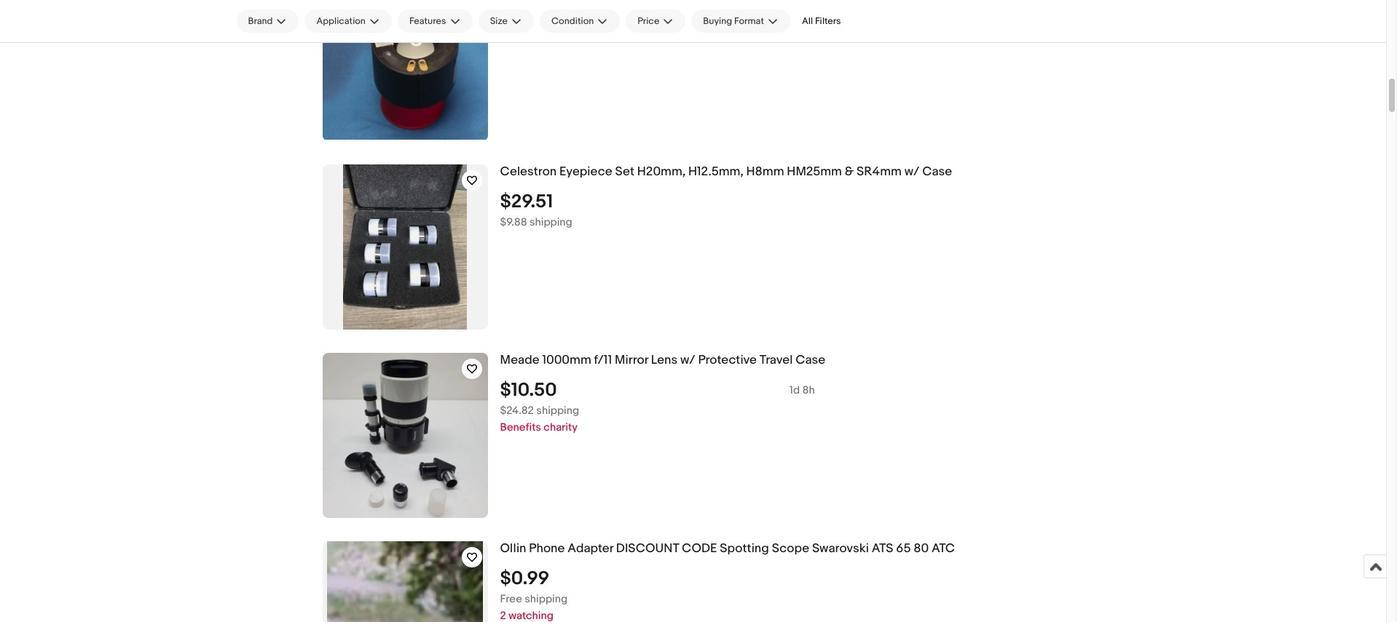 Task type: describe. For each thing, give the bounding box(es) containing it.
$0.99
[[500, 568, 549, 591]]

celestron eyepiece set h20mm, h12.5mm, h8mm hm25mm & sr4mm w/ case image
[[343, 165, 467, 330]]

swarovski
[[812, 542, 869, 556]]

1 vertical spatial case
[[796, 353, 825, 368]]

phone
[[529, 542, 565, 556]]

1d 8h $24.82 shipping benefits charity
[[500, 384, 815, 435]]

condition
[[551, 15, 594, 27]]

gbp 200.00
[[500, 2, 604, 25]]

ollin phone adapter discount code spotting scope swarovski ats 65 80 atc
[[500, 542, 955, 556]]

application button
[[305, 9, 392, 33]]

ollin phone adapter discount code spotting scope swarovski ats 65 80 atc link
[[500, 542, 1224, 557]]

f/11
[[594, 353, 612, 368]]

all filters button
[[796, 9, 847, 33]]

$10.50
[[500, 379, 557, 402]]

size button
[[478, 9, 534, 33]]

brand
[[248, 15, 273, 27]]

mirror
[[615, 353, 648, 368]]

h8mm
[[746, 165, 784, 179]]

code
[[682, 542, 717, 556]]

condition button
[[540, 9, 620, 33]]

protective
[[698, 353, 757, 368]]

gbp
[[500, 2, 537, 25]]

ollin phone adapter discount code spotting scope swarovski ats 65 80 atc image
[[327, 542, 483, 623]]

buying format button
[[691, 9, 790, 33]]

ollin
[[500, 542, 526, 556]]

buying format
[[703, 15, 764, 27]]

charity
[[544, 421, 578, 435]]

hm25mm
[[787, 165, 842, 179]]

free
[[500, 593, 522, 607]]

scope
[[772, 542, 809, 556]]

buying
[[703, 15, 732, 27]]

shipping for 6d
[[538, 27, 581, 41]]

w/ inside 'link'
[[904, 165, 919, 179]]

price
[[638, 15, 659, 27]]

$29.51 $9.88 shipping
[[500, 191, 572, 229]]

200.00
[[541, 2, 604, 25]]

sr4mm
[[857, 165, 902, 179]]



Task type: locate. For each thing, give the bounding box(es) containing it.
meade 1000mm f/11 mirror lens w/ protective travel case image
[[322, 353, 488, 519]]

h20mm,
[[637, 165, 686, 179]]

1d
[[790, 384, 800, 398]]

all filters
[[802, 15, 841, 27]]

$24.82
[[500, 404, 534, 418]]

case inside 'link'
[[922, 165, 952, 179]]

travel
[[760, 353, 793, 368]]

lens
[[651, 353, 677, 368]]

shipping for $29.51
[[529, 215, 572, 229]]

shipping down the $0.99
[[525, 593, 568, 607]]

$9.88
[[500, 215, 527, 229]]

h12.5mm,
[[688, 165, 743, 179]]

0 horizontal spatial w/
[[680, 353, 695, 368]]

1000mm
[[542, 353, 591, 368]]

8h
[[802, 384, 815, 398]]

&
[[845, 165, 854, 179]]

$0.99 free shipping
[[500, 568, 568, 607]]

meade 1000mm f/11 mirror lens w/ protective travel case
[[500, 353, 825, 368]]

celestron
[[500, 165, 557, 179]]

meade 1000mm f/11 mirror lens w/ protective travel case link
[[500, 353, 1224, 368]]

celestron eyepiece set h20mm, h12.5mm, h8mm hm25mm & sr4mm w/ case link
[[500, 165, 1224, 180]]

w/ right "lens"
[[680, 353, 695, 368]]

0 horizontal spatial case
[[796, 353, 825, 368]]

filters
[[815, 15, 841, 27]]

65
[[896, 542, 911, 556]]

size
[[490, 15, 508, 27]]

w/ right sr4mm
[[904, 165, 919, 179]]

harder digital hd1521a night vision image tube photocathode intensifier pvs-7 #3 image
[[322, 0, 488, 140]]

spotting
[[720, 542, 769, 556]]

shipping inside 1d 8h $24.82 shipping benefits charity
[[536, 404, 579, 418]]

adapter
[[568, 542, 613, 556]]

features
[[409, 15, 446, 27]]

1 vertical spatial w/
[[680, 353, 695, 368]]

$29.51
[[500, 191, 553, 213]]

w/
[[904, 165, 919, 179], [680, 353, 695, 368]]

shipping inside $29.51 $9.88 shipping
[[529, 215, 572, 229]]

meade
[[500, 353, 539, 368]]

benefits
[[500, 421, 541, 435]]

1 horizontal spatial w/
[[904, 165, 919, 179]]

case
[[922, 165, 952, 179], [796, 353, 825, 368]]

ats
[[872, 542, 893, 556]]

shipping
[[538, 27, 581, 41], [529, 215, 572, 229], [536, 404, 579, 418], [525, 593, 568, 607]]

6d $40.20 shipping
[[500, 6, 803, 41]]

features button
[[398, 9, 472, 33]]

$40.20
[[500, 27, 536, 41]]

format
[[734, 15, 764, 27]]

case up 8h
[[796, 353, 825, 368]]

atc
[[932, 542, 955, 556]]

celestron eyepiece set h20mm, h12.5mm, h8mm hm25mm & sr4mm w/ case
[[500, 165, 952, 179]]

shipping inside $0.99 free shipping
[[525, 593, 568, 607]]

shipping down $29.51
[[529, 215, 572, 229]]

brand button
[[236, 9, 299, 33]]

6d
[[790, 6, 803, 20]]

1 horizontal spatial case
[[922, 165, 952, 179]]

all
[[802, 15, 813, 27]]

application
[[316, 15, 366, 27]]

shipping down gbp 200.00 in the top of the page
[[538, 27, 581, 41]]

price button
[[626, 9, 686, 33]]

discount
[[616, 542, 679, 556]]

eyepiece
[[559, 165, 612, 179]]

shipping for $0.99
[[525, 593, 568, 607]]

shipping up charity on the bottom left
[[536, 404, 579, 418]]

0 vertical spatial case
[[922, 165, 952, 179]]

shipping inside 6d $40.20 shipping
[[538, 27, 581, 41]]

80
[[914, 542, 929, 556]]

0 vertical spatial w/
[[904, 165, 919, 179]]

set
[[615, 165, 634, 179]]

case right sr4mm
[[922, 165, 952, 179]]



Task type: vqa. For each thing, say whether or not it's contained in the screenshot.
SR4mm
yes



